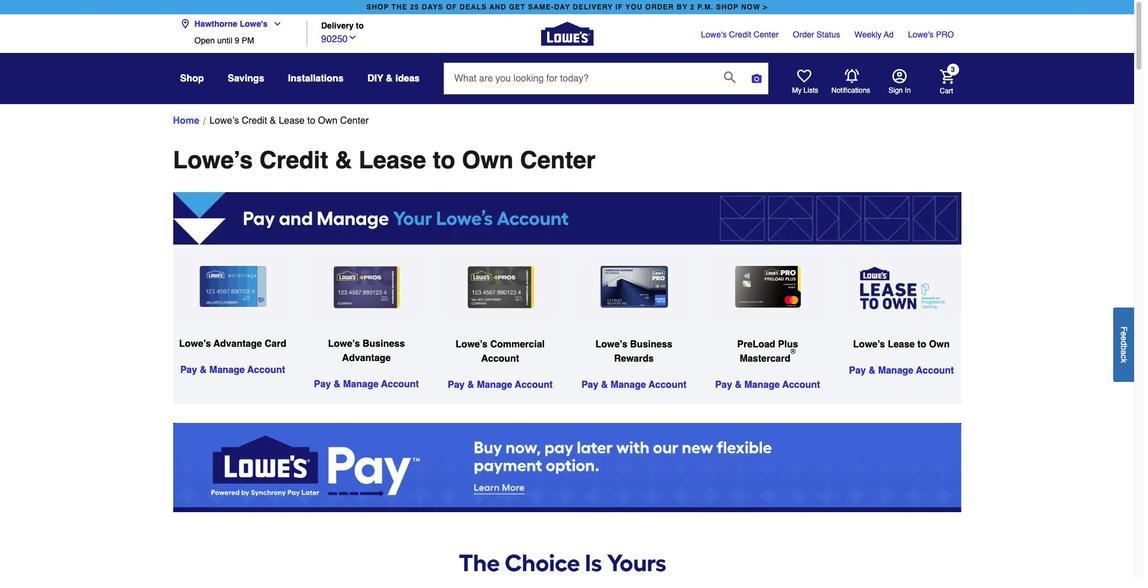 Task type: vqa. For each thing, say whether or not it's contained in the screenshot.
THE OWN inside Lowe'S Credit & Lease To Own Center link
yes



Task type: describe. For each thing, give the bounding box(es) containing it.
account for lowe's advantage card
[[247, 365, 285, 376]]

lowe's inside button
[[240, 19, 268, 29]]

order status link
[[793, 29, 840, 40]]

lowe's home improvement account image
[[892, 69, 907, 83]]

home
[[173, 116, 199, 126]]

9
[[235, 36, 239, 45]]

lowe's pay. buy now, pay later with our new flexible payment option. image
[[173, 423, 961, 513]]

lowe's advantage card
[[179, 339, 286, 350]]

the
[[392, 3, 408, 11]]

credit for lowe's credit & lease to own center link at left top
[[242, 116, 267, 126]]

2 vertical spatial center
[[520, 146, 596, 174]]

0 horizontal spatial center
[[340, 116, 369, 126]]

and
[[489, 3, 507, 11]]

pay for lowe's business advantage
[[314, 380, 331, 390]]

shop
[[180, 73, 204, 84]]

my
[[792, 86, 802, 95]]

order
[[645, 3, 674, 11]]

& for a silver and blue lowe's business rewards credit card. image
[[601, 380, 608, 391]]

manage for rewards
[[611, 380, 646, 391]]

1 vertical spatial lowe's credit & lease to own center
[[173, 146, 596, 174]]

lowe's pro link
[[908, 29, 954, 40]]

weekly ad
[[855, 30, 894, 39]]

c
[[1120, 355, 1129, 359]]

now
[[741, 3, 761, 11]]

2 vertical spatial own
[[929, 339, 950, 350]]

lowe's for a blue and yellow lowe's 4 pros business advantage credit card. image
[[328, 339, 360, 350]]

account for lowe's business advantage
[[381, 380, 419, 390]]

open until 9 pm
[[194, 36, 254, 45]]

ad
[[884, 30, 894, 39]]

lowe's business rewards
[[596, 339, 673, 364]]

my lists link
[[792, 69, 819, 95]]

pay & manage account link for account
[[448, 380, 553, 391]]

account for lowe's business rewards
[[649, 380, 687, 391]]

hawthorne
[[194, 19, 238, 29]]

same-
[[528, 3, 554, 11]]

& for 'lowe's lease to own. powered by progressive leasing.' image at the right of the page
[[869, 366, 876, 376]]

home link
[[173, 114, 199, 128]]

shop the 25 days of deals and get same-day delivery if you order by 2 p.m. shop now >
[[366, 3, 768, 11]]

k
[[1120, 359, 1129, 363]]

business for rewards
[[630, 339, 673, 350]]

order
[[793, 30, 814, 39]]

account for lowe's lease to own
[[916, 366, 954, 376]]

a
[[1120, 350, 1129, 355]]

rewards
[[614, 354, 654, 364]]

pay & manage account link for rewards
[[582, 380, 687, 391]]

business for advantage
[[363, 339, 405, 350]]

account for lowe's commercial account
[[515, 380, 553, 391]]

order status
[[793, 30, 840, 39]]

diy & ideas
[[368, 73, 420, 84]]

lowe's for lowe's credit center
[[701, 30, 727, 39]]

own inside lowe's credit & lease to own center link
[[318, 116, 338, 126]]

pay & manage account for card
[[180, 365, 285, 376]]

& for a blue lowe's advantage credit card. image
[[200, 365, 207, 376]]

search image
[[724, 71, 736, 83]]

pro
[[936, 30, 954, 39]]

lowe's credit & lease to own center link
[[210, 114, 369, 128]]

installations button
[[288, 68, 344, 89]]

2 vertical spatial credit
[[259, 146, 328, 174]]

if
[[616, 3, 623, 11]]

sign in
[[889, 86, 911, 95]]

1 vertical spatial lease
[[359, 146, 426, 174]]

a blue lowe's advantage credit card. image
[[175, 257, 290, 316]]

in
[[905, 86, 911, 95]]

until
[[217, 36, 232, 45]]

delivery to
[[321, 21, 364, 31]]

90250
[[321, 34, 348, 44]]

shop button
[[180, 68, 204, 89]]

pay & manage account down mastercard
[[715, 380, 820, 391]]

the choice is yours. home or business, enjoy 5 percent off every day. image
[[173, 548, 961, 578]]

lowe's for lowe's pro
[[908, 30, 934, 39]]

status
[[817, 30, 840, 39]]

pay & manage account for to
[[849, 366, 954, 376]]

& inside button
[[386, 73, 393, 84]]

1 vertical spatial own
[[462, 146, 514, 174]]

open
[[194, 36, 215, 45]]

lowe's home improvement cart image
[[940, 69, 954, 84]]

0 vertical spatial center
[[754, 30, 779, 39]]

lowe's for "a gray and yellow lowe's 4 pros commercial account credit card." image
[[456, 339, 488, 350]]

manage for card
[[209, 365, 245, 376]]

preload plus mastercard
[[737, 339, 798, 364]]

lowe's for a silver and blue lowe's business rewards credit card. image
[[596, 339, 628, 350]]

lowe's credit center
[[701, 30, 779, 39]]

weekly
[[855, 30, 882, 39]]

p.m.
[[698, 3, 714, 11]]

weekly ad link
[[855, 29, 894, 40]]

sign in button
[[889, 69, 911, 95]]

mastercard
[[740, 354, 791, 364]]

preload
[[737, 339, 776, 350]]

advantage inside lowe's business advantage
[[342, 353, 391, 364]]

plus
[[778, 339, 798, 350]]

lowe's for a blue lowe's advantage credit card. image
[[179, 339, 211, 350]]

pay & manage account for rewards
[[582, 380, 687, 391]]



Task type: locate. For each thing, give the bounding box(es) containing it.
pay & manage account link for card
[[180, 365, 285, 376]]

f e e d b a c k
[[1120, 326, 1129, 363]]

lowe's inside 'link'
[[908, 30, 934, 39]]

savings button
[[228, 68, 264, 89]]

center down diy
[[340, 116, 369, 126]]

diy & ideas button
[[368, 68, 420, 89]]

account inside lowe's commercial account
[[481, 354, 519, 364]]

manage
[[209, 365, 245, 376], [878, 366, 914, 376], [343, 380, 379, 390], [477, 380, 512, 391], [611, 380, 646, 391], [745, 380, 780, 391]]

None search field
[[444, 63, 769, 106]]

1 horizontal spatial lease
[[359, 146, 426, 174]]

pay & manage account down lowe's lease to own
[[849, 366, 954, 376]]

cart
[[940, 87, 954, 95]]

0 horizontal spatial own
[[318, 116, 338, 126]]

pay for lowe's lease to own
[[849, 366, 866, 376]]

2 vertical spatial lease
[[888, 339, 915, 350]]

chevron down image
[[348, 32, 357, 42]]

25
[[410, 3, 419, 11]]

lowe's business advantage
[[328, 339, 405, 364]]

card
[[265, 339, 286, 350]]

Search Query text field
[[444, 63, 715, 94]]

you
[[626, 3, 643, 11]]

lowe's home improvement logo image
[[541, 7, 593, 60]]

pay & manage account
[[180, 365, 285, 376], [849, 366, 954, 376], [314, 380, 419, 390], [448, 380, 553, 391], [582, 380, 687, 391], [715, 380, 820, 391]]

manage down rewards at the bottom of page
[[611, 380, 646, 391]]

f e e d b a c k button
[[1114, 308, 1134, 382]]

manage down lowe's commercial account
[[477, 380, 512, 391]]

delivery
[[321, 21, 354, 31]]

installations
[[288, 73, 344, 84]]

& for a black lowe's preload plus mastercard. image
[[735, 380, 742, 391]]

2 horizontal spatial lease
[[888, 339, 915, 350]]

1 business from the left
[[363, 339, 405, 350]]

business
[[363, 339, 405, 350], [630, 339, 673, 350]]

lowe's inside lowe's commercial account
[[456, 339, 488, 350]]

e up the b
[[1120, 336, 1129, 341]]

credit down lowe's credit & lease to own center link at left top
[[259, 146, 328, 174]]

advantage
[[214, 339, 262, 350], [342, 353, 391, 364]]

lowe's
[[240, 19, 268, 29], [701, 30, 727, 39], [908, 30, 934, 39]]

camera image
[[751, 73, 763, 85]]

3
[[951, 66, 955, 74]]

0 vertical spatial lowe's credit & lease to own center
[[210, 116, 369, 126]]

pay & manage account link down lowe's lease to own
[[849, 366, 954, 376]]

delivery
[[573, 3, 613, 11]]

1 horizontal spatial shop
[[716, 3, 739, 11]]

&
[[386, 73, 393, 84], [270, 116, 276, 126], [335, 146, 352, 174], [200, 365, 207, 376], [869, 366, 876, 376], [334, 380, 341, 390], [467, 380, 474, 391], [601, 380, 608, 391], [735, 380, 742, 391]]

1 vertical spatial center
[[340, 116, 369, 126]]

lowe's credit center link
[[701, 29, 779, 40]]

manage down lowe's advantage card
[[209, 365, 245, 376]]

deals
[[460, 3, 487, 11]]

manage down mastercard
[[745, 380, 780, 391]]

pay for lowe's commercial account
[[448, 380, 465, 391]]

lowe's up pm
[[240, 19, 268, 29]]

lowe's credit & lease to own center
[[210, 116, 369, 126], [173, 146, 596, 174]]

pay for lowe's business rewards
[[582, 380, 599, 391]]

lowe's lease to own. powered by progressive leasing. image
[[844, 257, 959, 316]]

pay & manage account down lowe's commercial account
[[448, 380, 553, 391]]

1 horizontal spatial lowe's
[[701, 30, 727, 39]]

ideas
[[395, 73, 420, 84]]

0 vertical spatial own
[[318, 116, 338, 126]]

0 vertical spatial credit
[[729, 30, 752, 39]]

e up d
[[1120, 332, 1129, 336]]

chevron down image
[[268, 19, 282, 29]]

notifications
[[832, 86, 871, 95]]

2
[[690, 3, 695, 11]]

credit for lowe's credit center link
[[729, 30, 752, 39]]

a gray and yellow lowe's 4 pros commercial account credit card. image
[[443, 257, 558, 316]]

& for a blue and yellow lowe's 4 pros business advantage credit card. image
[[334, 380, 341, 390]]

0 vertical spatial advantage
[[214, 339, 262, 350]]

pay and manage your lowe's account. image
[[173, 192, 961, 245]]

business inside lowe's business advantage
[[363, 339, 405, 350]]

own
[[318, 116, 338, 126], [462, 146, 514, 174], [929, 339, 950, 350]]

get
[[509, 3, 526, 11]]

lists
[[804, 86, 819, 95]]

2 e from the top
[[1120, 336, 1129, 341]]

of
[[446, 3, 457, 11]]

shop
[[366, 3, 389, 11], [716, 3, 739, 11]]

2 horizontal spatial own
[[929, 339, 950, 350]]

shop left the
[[366, 3, 389, 11]]

lowe's commercial account
[[456, 339, 545, 364]]

credit down savings "button"
[[242, 116, 267, 126]]

pay & manage account down rewards at the bottom of page
[[582, 380, 687, 391]]

lowe's home improvement notification center image
[[845, 69, 859, 83]]

pay & manage account down lowe's business advantage at the bottom left of page
[[314, 380, 419, 390]]

diy
[[368, 73, 383, 84]]

f
[[1120, 326, 1129, 332]]

1 horizontal spatial own
[[462, 146, 514, 174]]

2 horizontal spatial lowe's
[[908, 30, 934, 39]]

pay & manage account link down lowe's commercial account
[[448, 380, 553, 391]]

hawthorne lowe's button
[[180, 12, 287, 36]]

1 vertical spatial credit
[[242, 116, 267, 126]]

0 horizontal spatial advantage
[[214, 339, 262, 350]]

lowe's left pro
[[908, 30, 934, 39]]

business inside 'lowe's business rewards'
[[630, 339, 673, 350]]

®
[[791, 348, 796, 356]]

my lists
[[792, 86, 819, 95]]

lowe's for 'lowe's lease to own. powered by progressive leasing.' image at the right of the page
[[853, 339, 885, 350]]

lowe's down p.m.
[[701, 30, 727, 39]]

shop right p.m.
[[716, 3, 739, 11]]

pay for lowe's advantage card
[[180, 365, 197, 376]]

hawthorne lowe's
[[194, 19, 268, 29]]

2 shop from the left
[[716, 3, 739, 11]]

days
[[422, 3, 444, 11]]

1 e from the top
[[1120, 332, 1129, 336]]

1 horizontal spatial advantage
[[342, 353, 391, 364]]

1 vertical spatial advantage
[[342, 353, 391, 364]]

to
[[356, 21, 364, 31], [307, 116, 315, 126], [433, 146, 455, 174], [918, 339, 927, 350]]

account
[[481, 354, 519, 364], [247, 365, 285, 376], [916, 366, 954, 376], [381, 380, 419, 390], [515, 380, 553, 391], [649, 380, 687, 391], [782, 380, 820, 391]]

day
[[554, 3, 570, 11]]

0 horizontal spatial shop
[[366, 3, 389, 11]]

manage for account
[[477, 380, 512, 391]]

pm
[[242, 36, 254, 45]]

1 shop from the left
[[366, 3, 389, 11]]

pay & manage account for account
[[448, 380, 553, 391]]

commercial
[[490, 339, 545, 350]]

lease
[[279, 116, 305, 126], [359, 146, 426, 174], [888, 339, 915, 350]]

lowe's lease to own
[[853, 339, 950, 350]]

pay & manage account link for to
[[849, 366, 954, 376]]

savings
[[228, 73, 264, 84]]

pay
[[180, 365, 197, 376], [849, 366, 866, 376], [314, 380, 331, 390], [448, 380, 465, 391], [582, 380, 599, 391], [715, 380, 732, 391]]

0 vertical spatial lease
[[279, 116, 305, 126]]

b
[[1120, 345, 1129, 350]]

pay & manage account link for advantage
[[314, 380, 419, 390]]

lowe's pro
[[908, 30, 954, 39]]

manage down lowe's lease to own
[[878, 366, 914, 376]]

shop the 25 days of deals and get same-day delivery if you order by 2 p.m. shop now > link
[[364, 0, 770, 14]]

lowe's inside 'lowe's business rewards'
[[596, 339, 628, 350]]

manage for advantage
[[343, 380, 379, 390]]

center up pay and manage your lowe's account. "image"
[[520, 146, 596, 174]]

a black lowe's preload plus mastercard. image
[[711, 257, 825, 316]]

sign
[[889, 86, 903, 95]]

pay & manage account link down lowe's business advantage at the bottom left of page
[[314, 380, 419, 390]]

pay & manage account link down lowe's advantage card
[[180, 365, 285, 376]]

pay & manage account link down mastercard
[[715, 380, 820, 391]]

1 horizontal spatial center
[[520, 146, 596, 174]]

0 horizontal spatial business
[[363, 339, 405, 350]]

2 horizontal spatial center
[[754, 30, 779, 39]]

pay & manage account down lowe's advantage card
[[180, 365, 285, 376]]

& for "a gray and yellow lowe's 4 pros commercial account credit card." image
[[467, 380, 474, 391]]

d
[[1120, 341, 1129, 346]]

center
[[754, 30, 779, 39], [340, 116, 369, 126], [520, 146, 596, 174]]

by
[[677, 3, 688, 11]]

location image
[[180, 19, 190, 29]]

manage for to
[[878, 366, 914, 376]]

center down >
[[754, 30, 779, 39]]

a blue and yellow lowe's 4 pros business advantage credit card. image
[[309, 257, 424, 316]]

pay & manage account link down rewards at the bottom of page
[[582, 380, 687, 391]]

pay & manage account for advantage
[[314, 380, 419, 390]]

2 business from the left
[[630, 339, 673, 350]]

lowe's home improvement lists image
[[797, 69, 811, 83]]

manage down lowe's business advantage at the bottom left of page
[[343, 380, 379, 390]]

pay & manage account link
[[180, 365, 285, 376], [849, 366, 954, 376], [314, 380, 419, 390], [448, 380, 553, 391], [582, 380, 687, 391], [715, 380, 820, 391]]

0 horizontal spatial lowe's
[[240, 19, 268, 29]]

lowe's inside lowe's business advantage
[[328, 339, 360, 350]]

credit down now
[[729, 30, 752, 39]]

a silver and blue lowe's business rewards credit card. image
[[577, 257, 692, 316]]

e
[[1120, 332, 1129, 336], [1120, 336, 1129, 341]]

90250 button
[[321, 31, 357, 46]]

1 horizontal spatial business
[[630, 339, 673, 350]]

credit
[[729, 30, 752, 39], [242, 116, 267, 126], [259, 146, 328, 174]]

lowe's
[[210, 116, 239, 126], [173, 146, 253, 174], [179, 339, 211, 350], [328, 339, 360, 350], [456, 339, 488, 350], [596, 339, 628, 350], [853, 339, 885, 350]]

0 horizontal spatial lease
[[279, 116, 305, 126]]

>
[[763, 3, 768, 11]]



